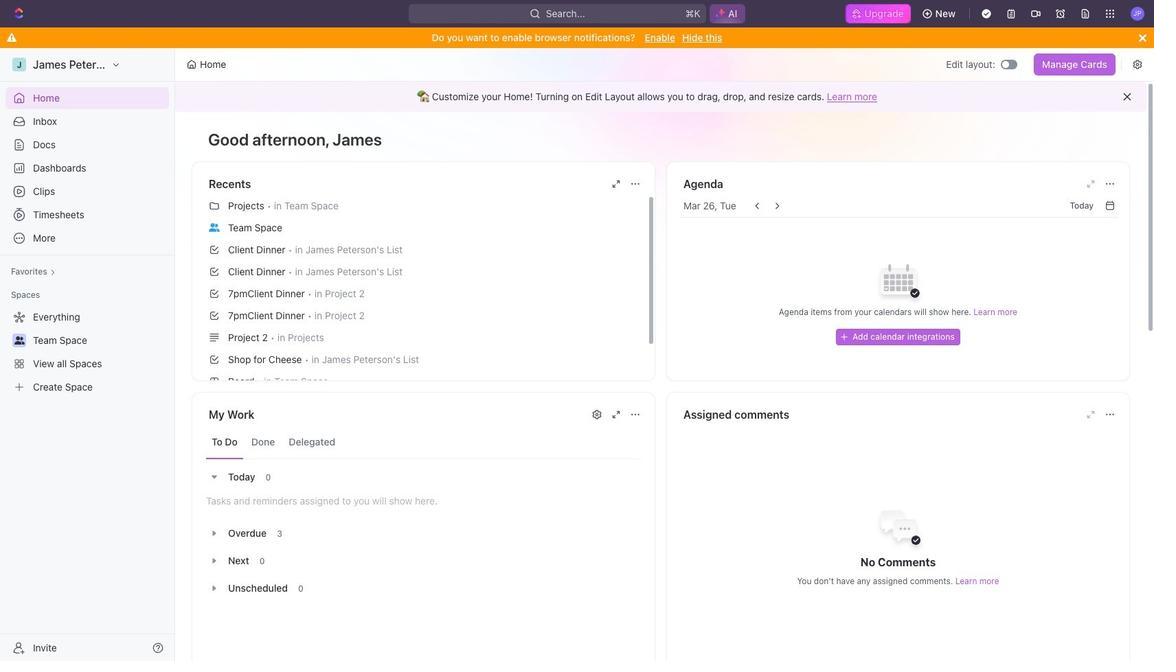 Task type: locate. For each thing, give the bounding box(es) containing it.
tree
[[5, 306, 169, 398]]

james peterson's workspace, , element
[[12, 58, 26, 71]]

1 vertical spatial user group image
[[14, 337, 24, 345]]

user group image inside sidebar navigation
[[14, 337, 24, 345]]

alert
[[175, 82, 1146, 112]]

tab list
[[206, 426, 641, 460]]

user group image
[[209, 223, 220, 232], [14, 337, 24, 345]]

0 horizontal spatial user group image
[[14, 337, 24, 345]]

1 horizontal spatial user group image
[[209, 223, 220, 232]]



Task type: describe. For each thing, give the bounding box(es) containing it.
tree inside sidebar navigation
[[5, 306, 169, 398]]

sidebar navigation
[[0, 48, 178, 661]]

0 vertical spatial user group image
[[209, 223, 220, 232]]



Task type: vqa. For each thing, say whether or not it's contained in the screenshot.
the top user group image
yes



